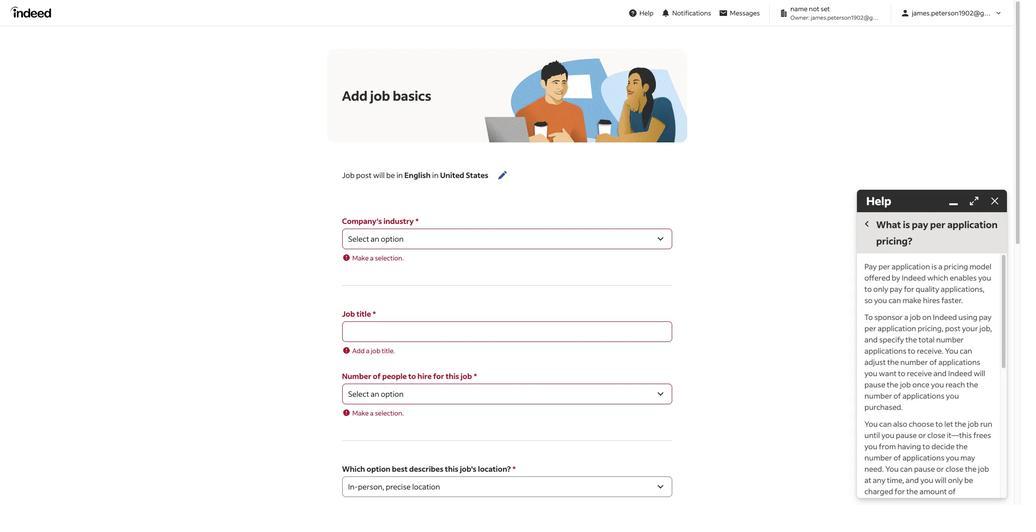 Task type: locate. For each thing, give the bounding box(es) containing it.
1 vertical spatial application
[[892, 262, 930, 271]]

applications down specify
[[865, 346, 907, 356]]

the down want
[[887, 380, 899, 390]]

error image down number
[[342, 409, 350, 417]]

in left united
[[432, 170, 439, 180]]

you right receive.
[[945, 346, 958, 356]]

1 job from the top
[[342, 170, 355, 180]]

0 horizontal spatial in
[[397, 170, 403, 180]]

0 vertical spatial post
[[356, 170, 372, 180]]

need.
[[865, 464, 884, 474]]

this
[[446, 371, 459, 381], [445, 464, 458, 474]]

0 vertical spatial be
[[386, 170, 395, 180]]

will
[[373, 170, 385, 180], [974, 369, 985, 378], [935, 475, 946, 485]]

per down to
[[865, 324, 876, 333]]

error image down the company's
[[342, 254, 350, 262]]

title
[[357, 309, 371, 319]]

received.
[[922, 498, 954, 505]]

1 horizontal spatial and
[[906, 475, 919, 485]]

1 vertical spatial help
[[866, 194, 891, 208]]

1 vertical spatial post
[[945, 324, 961, 333]]

minimize image
[[948, 196, 959, 207]]

1 horizontal spatial only
[[948, 475, 963, 485]]

0 horizontal spatial post
[[356, 170, 372, 180]]

close
[[928, 430, 945, 440], [946, 464, 964, 474]]

0 vertical spatial you
[[945, 346, 958, 356]]

make down number
[[352, 409, 369, 418]]

job down frees
[[978, 464, 989, 474]]

error image
[[342, 254, 350, 262], [342, 409, 350, 417]]

time,
[[887, 475, 904, 485]]

1 vertical spatial selection.
[[375, 409, 404, 418]]

may
[[961, 453, 975, 463]]

in
[[397, 170, 403, 180], [432, 170, 439, 180]]

indeed inside pay per application is a pricing model offered by indeed which enables you to only pay for quality applications, so you can make hires faster.
[[902, 273, 926, 283]]

basics
[[393, 87, 431, 104]]

0 vertical spatial only
[[873, 284, 888, 294]]

2 vertical spatial pay
[[979, 312, 992, 322]]

pause inside to sponsor a job on indeed using pay per application pricing, post your job, and specify the total number applications to receive. you can adjust the number of applications you want to receive and indeed will pause the job once you reach the number of applications you purchased.
[[865, 380, 885, 390]]

per up pricing on the bottom of the page
[[930, 218, 946, 231]]

selection. for industry
[[375, 254, 404, 263]]

and right 'time,'
[[906, 475, 919, 485]]

1 vertical spatial only
[[948, 475, 963, 485]]

0 horizontal spatial per
[[865, 324, 876, 333]]

0 vertical spatial application
[[947, 218, 998, 231]]

1 horizontal spatial will
[[935, 475, 946, 485]]

of
[[930, 357, 937, 367], [373, 371, 381, 381], [894, 391, 901, 401], [894, 453, 901, 463], [948, 487, 956, 497]]

close image
[[989, 196, 1001, 207]]

a inside to sponsor a job on indeed using pay per application pricing, post your job, and specify the total number applications to receive. you can adjust the number of applications you want to receive and indeed will pause the job once you reach the number of applications you purchased.
[[904, 312, 908, 322]]

1 vertical spatial and
[[934, 369, 947, 378]]

0 vertical spatial and
[[865, 335, 878, 345]]

job left on
[[910, 312, 921, 322]]

2 horizontal spatial will
[[974, 369, 985, 378]]

application inside what is pay per application pricing?
[[947, 218, 998, 231]]

united
[[440, 170, 464, 180]]

in left english
[[397, 170, 403, 180]]

1 horizontal spatial pay
[[912, 218, 928, 231]]

this right hire
[[446, 371, 459, 381]]

make
[[903, 295, 922, 305]]

pricing,
[[918, 324, 944, 333]]

0 horizontal spatial help
[[639, 8, 654, 17]]

a up which
[[939, 262, 943, 271]]

0 vertical spatial error image
[[342, 254, 350, 262]]

only down "offered"
[[873, 284, 888, 294]]

0 vertical spatial pay
[[912, 218, 928, 231]]

1 vertical spatial or
[[937, 464, 944, 474]]

close up decide
[[928, 430, 945, 440]]

james.peterson1902@gmail.com button
[[897, 4, 1012, 22]]

of left people
[[373, 371, 381, 381]]

0 horizontal spatial and
[[865, 335, 878, 345]]

2 make a selection. from the top
[[352, 409, 404, 418]]

charged
[[865, 487, 893, 497]]

owner:
[[790, 14, 810, 21]]

of down from
[[894, 453, 901, 463]]

make a selection.
[[352, 254, 404, 263], [352, 409, 404, 418]]

job left basics
[[370, 87, 390, 104]]

pause down want
[[865, 380, 885, 390]]

a for company's industry *
[[370, 254, 374, 263]]

pause up amount on the bottom of page
[[914, 464, 935, 474]]

can down your
[[960, 346, 972, 356]]

you
[[978, 273, 991, 283], [874, 295, 887, 305], [865, 369, 878, 378], [931, 380, 944, 390], [946, 391, 959, 401], [882, 430, 895, 440], [865, 442, 878, 452], [946, 453, 959, 463], [920, 475, 933, 485], [908, 498, 921, 505]]

application inside to sponsor a job on indeed using pay per application pricing, post your job, and specify the total number applications to receive. you can adjust the number of applications you want to receive and indeed will pause the job once you reach the number of applications you purchased.
[[878, 324, 916, 333]]

0 vertical spatial selection.
[[375, 254, 404, 263]]

2 make from the top
[[352, 409, 369, 418]]

you up 'time,'
[[885, 464, 899, 474]]

expand view image
[[969, 196, 980, 207]]

sponsor
[[874, 312, 903, 322]]

number of people to hire for this job *
[[342, 371, 477, 381]]

2 horizontal spatial you
[[945, 346, 958, 356]]

number up receive
[[900, 357, 928, 367]]

application
[[947, 218, 998, 231], [892, 262, 930, 271], [878, 324, 916, 333]]

in-person, precise location
[[348, 482, 440, 492]]

you down adjust
[[865, 369, 878, 378]]

2 vertical spatial you
[[885, 464, 899, 474]]

1 vertical spatial error image
[[342, 409, 350, 417]]

job
[[342, 170, 355, 180], [342, 309, 355, 319]]

0 horizontal spatial james.peterson1902@gmail.com
[[811, 14, 896, 21]]

applications,
[[941, 284, 985, 294]]

2 horizontal spatial per
[[930, 218, 946, 231]]

to
[[865, 284, 872, 294], [908, 346, 915, 356], [898, 369, 906, 378], [408, 371, 416, 381], [936, 419, 943, 429], [923, 442, 930, 452]]

pay up pricing?
[[912, 218, 928, 231]]

also
[[893, 419, 907, 429]]

1 vertical spatial per
[[878, 262, 890, 271]]

james.peterson1902@gmail.com inside name not set owner: james.peterson1902@gmail.com
[[811, 14, 896, 21]]

0 vertical spatial add
[[342, 87, 368, 104]]

is
[[903, 218, 910, 231], [932, 262, 937, 271]]

at
[[865, 475, 871, 485]]

to left receive.
[[908, 346, 915, 356]]

per inside what is pay per application pricing?
[[930, 218, 946, 231]]

make a selection. down people
[[352, 409, 404, 418]]

pause
[[865, 380, 885, 390], [896, 430, 917, 440], [914, 464, 935, 474]]

and left specify
[[865, 335, 878, 345]]

selection.
[[375, 254, 404, 263], [375, 409, 404, 418]]

2 vertical spatial will
[[935, 475, 946, 485]]

or down choose
[[918, 430, 926, 440]]

help up what
[[866, 194, 891, 208]]

for
[[904, 284, 914, 294], [433, 371, 444, 381], [895, 487, 905, 497]]

0 vertical spatial for
[[904, 284, 914, 294]]

2 vertical spatial application
[[878, 324, 916, 333]]

be inside you can also choose to let the job run until you pause or close it—this frees you from having to decide the number of applications you may need. you can pause or close the job at any time, and you will only be charged for the amount of applications you received.
[[964, 475, 973, 485]]

add
[[342, 87, 368, 104], [352, 346, 365, 355]]

number
[[936, 335, 964, 345], [900, 357, 928, 367], [865, 391, 892, 401], [865, 453, 892, 463]]

0 vertical spatial is
[[903, 218, 910, 231]]

applications
[[865, 346, 907, 356], [939, 357, 980, 367], [903, 391, 945, 401], [903, 453, 945, 463], [865, 498, 907, 505]]

2 vertical spatial per
[[865, 324, 876, 333]]

for inside you can also choose to let the job run until you pause or close it—this frees you from having to decide the number of applications you may need. you can pause or close the job at any time, and you will only be charged for the amount of applications you received.
[[895, 487, 905, 497]]

1 make a selection. from the top
[[352, 254, 404, 263]]

job for job post will be in english in united states
[[342, 170, 355, 180]]

is right what
[[903, 218, 910, 231]]

you up until
[[865, 419, 878, 429]]

application down expand view image
[[947, 218, 998, 231]]

job left once
[[900, 380, 911, 390]]

1 horizontal spatial james.peterson1902@gmail.com
[[912, 8, 1012, 17]]

for down 'time,'
[[895, 487, 905, 497]]

2 vertical spatial for
[[895, 487, 905, 497]]

number down pricing,
[[936, 335, 964, 345]]

is inside what is pay per application pricing?
[[903, 218, 910, 231]]

add job basics
[[342, 87, 431, 104]]

2 error image from the top
[[342, 409, 350, 417]]

1 horizontal spatial in
[[432, 170, 439, 180]]

will down the job,
[[974, 369, 985, 378]]

1 horizontal spatial per
[[878, 262, 890, 271]]

you inside to sponsor a job on indeed using pay per application pricing, post your job, and specify the total number applications to receive. you can adjust the number of applications you want to receive and indeed will pause the job once you reach the number of applications you purchased.
[[945, 346, 958, 356]]

to right want
[[898, 369, 906, 378]]

job post language or country image
[[497, 170, 508, 181]]

0 horizontal spatial or
[[918, 430, 926, 440]]

the left "total"
[[906, 335, 917, 345]]

0 vertical spatial will
[[373, 170, 385, 180]]

to up so
[[865, 284, 872, 294]]

a down company's industry * in the left top of the page
[[370, 254, 374, 263]]

indeed right by
[[902, 273, 926, 283]]

or down decide
[[937, 464, 944, 474]]

1 vertical spatial is
[[932, 262, 937, 271]]

any
[[873, 475, 886, 485]]

1 horizontal spatial be
[[964, 475, 973, 485]]

indeed up reach
[[948, 369, 972, 378]]

enables
[[950, 273, 977, 283]]

by
[[892, 273, 900, 283]]

0 vertical spatial or
[[918, 430, 926, 440]]

frees
[[974, 430, 991, 440]]

post left your
[[945, 324, 961, 333]]

1 vertical spatial be
[[964, 475, 973, 485]]

adjust
[[865, 357, 886, 367]]

per up "offered"
[[878, 262, 890, 271]]

0 vertical spatial job
[[342, 170, 355, 180]]

can
[[889, 295, 901, 305], [960, 346, 972, 356], [879, 419, 892, 429], [900, 464, 913, 474]]

only down may
[[948, 475, 963, 485]]

0 vertical spatial close
[[928, 430, 945, 440]]

best
[[392, 464, 408, 474]]

will up amount on the bottom of page
[[935, 475, 946, 485]]

you right once
[[931, 380, 944, 390]]

1 make from the top
[[352, 254, 369, 263]]

what is pay per application pricing?
[[876, 218, 998, 247]]

be left english
[[386, 170, 395, 180]]

pay up the job,
[[979, 312, 992, 322]]

pause up having
[[896, 430, 917, 440]]

james.peterson1902@gmail.com inside dropdown button
[[912, 8, 1012, 17]]

to left hire
[[408, 371, 416, 381]]

james.peterson1902@gmail.com
[[912, 8, 1012, 17], [811, 14, 896, 21]]

job left run
[[968, 419, 979, 429]]

1 vertical spatial make a selection.
[[352, 409, 404, 418]]

location
[[412, 482, 440, 492]]

help button
[[624, 4, 657, 22]]

make a selection. for industry
[[352, 254, 404, 263]]

0 vertical spatial make
[[352, 254, 369, 263]]

pay down by
[[890, 284, 903, 294]]

number up need.
[[865, 453, 892, 463]]

error image for company's
[[342, 254, 350, 262]]

can up 'time,'
[[900, 464, 913, 474]]

this left job's
[[445, 464, 458, 474]]

make for company's
[[352, 254, 369, 263]]

1 selection. from the top
[[375, 254, 404, 263]]

1 horizontal spatial you
[[885, 464, 899, 474]]

until
[[865, 430, 880, 440]]

make a selection. down company's industry * in the left top of the page
[[352, 254, 404, 263]]

a right sponsor at the right
[[904, 312, 908, 322]]

1 error image from the top
[[342, 254, 350, 262]]

can inside to sponsor a job on indeed using pay per application pricing, post your job, and specify the total number applications to receive. you can adjust the number of applications you want to receive and indeed will pause the job once you reach the number of applications you purchased.
[[960, 346, 972, 356]]

1 vertical spatial will
[[974, 369, 985, 378]]

0 horizontal spatial pay
[[890, 284, 903, 294]]

help left notifications dropdown button
[[639, 8, 654, 17]]

0 vertical spatial indeed
[[902, 273, 926, 283]]

name not set owner: james.peterson1902@gmail.com element
[[775, 4, 896, 22]]

2 vertical spatial and
[[906, 475, 919, 485]]

1 vertical spatial job
[[342, 309, 355, 319]]

application up by
[[892, 262, 930, 271]]

of up received.
[[948, 487, 956, 497]]

1 vertical spatial indeed
[[933, 312, 957, 322]]

and up reach
[[934, 369, 947, 378]]

you down model
[[978, 273, 991, 283]]

a down number
[[370, 409, 374, 418]]

post
[[356, 170, 372, 180], [945, 324, 961, 333]]

person,
[[358, 482, 384, 492]]

1 horizontal spatial or
[[937, 464, 944, 474]]

you down amount on the bottom of page
[[908, 498, 921, 505]]

will left english
[[373, 170, 385, 180]]

0 horizontal spatial you
[[865, 419, 878, 429]]

it—this
[[947, 430, 972, 440]]

selection. down people
[[375, 409, 404, 418]]

the
[[906, 335, 917, 345], [887, 357, 899, 367], [887, 380, 899, 390], [967, 380, 978, 390], [955, 419, 966, 429], [956, 442, 968, 452], [965, 464, 977, 474], [907, 487, 918, 497]]

0 vertical spatial help
[[639, 8, 654, 17]]

application up specify
[[878, 324, 916, 333]]

or
[[918, 430, 926, 440], [937, 464, 944, 474]]

name
[[790, 4, 808, 13]]

indeed right on
[[933, 312, 957, 322]]

pay
[[912, 218, 928, 231], [890, 284, 903, 294], [979, 312, 992, 322]]

hires
[[923, 295, 940, 305]]

2 horizontal spatial pay
[[979, 312, 992, 322]]

0 horizontal spatial only
[[873, 284, 888, 294]]

1 vertical spatial pay
[[890, 284, 903, 294]]

1 horizontal spatial post
[[945, 324, 961, 333]]

indeed
[[902, 273, 926, 283], [933, 312, 957, 322], [948, 369, 972, 378]]

for up make in the bottom right of the page
[[904, 284, 914, 294]]

what is pay per application pricing? button
[[861, 216, 1003, 250]]

per
[[930, 218, 946, 231], [878, 262, 890, 271], [865, 324, 876, 333]]

None field
[[342, 322, 672, 342]]

0 vertical spatial per
[[930, 218, 946, 231]]

0 horizontal spatial is
[[903, 218, 910, 231]]

a left title.
[[366, 346, 370, 355]]

only
[[873, 284, 888, 294], [948, 475, 963, 485]]

2 horizontal spatial and
[[934, 369, 947, 378]]

the up 'it—this'
[[955, 419, 966, 429]]

can left make in the bottom right of the page
[[889, 295, 901, 305]]

post up the company's
[[356, 170, 372, 180]]

2 selection. from the top
[[375, 409, 404, 418]]

1 horizontal spatial is
[[932, 262, 937, 271]]

0 vertical spatial make a selection.
[[352, 254, 404, 263]]

you
[[945, 346, 958, 356], [865, 419, 878, 429], [885, 464, 899, 474]]

1 vertical spatial make
[[352, 409, 369, 418]]

1 vertical spatial add
[[352, 346, 365, 355]]

for right hire
[[433, 371, 444, 381]]

only inside pay per application is a pricing model offered by indeed which enables you to only pay for quality applications, so you can make hires faster.
[[873, 284, 888, 294]]

error image for number
[[342, 409, 350, 417]]

2 job from the top
[[342, 309, 355, 319]]

1 horizontal spatial help
[[866, 194, 891, 208]]

1 vertical spatial close
[[946, 464, 964, 474]]

0 vertical spatial pause
[[865, 380, 885, 390]]

will inside you can also choose to let the job run until you pause or close it—this frees you from having to decide the number of applications you may need. you can pause or close the job at any time, and you will only be charged for the amount of applications you received.
[[935, 475, 946, 485]]

make down the company's
[[352, 254, 369, 263]]



Task type: vqa. For each thing, say whether or not it's contained in the screenshot.
Active & Paused menu item
no



Task type: describe. For each thing, give the bounding box(es) containing it.
let
[[944, 419, 953, 429]]

receive
[[907, 369, 932, 378]]

you can also choose to let the job run until you pause or close it—this frees you from having to decide the number of applications you may need. you can pause or close the job at any time, and you will only be charged for the amount of applications you received.
[[865, 419, 992, 505]]

to sponsor a job on indeed using pay per application pricing, post your job, and specify the total number applications to receive. you can adjust the number of applications you want to receive and indeed will pause the job once you reach the number of applications you purchased.
[[865, 312, 992, 412]]

add for add job basics
[[342, 87, 368, 104]]

what
[[876, 218, 901, 231]]

the down may
[[965, 464, 977, 474]]

choose
[[909, 419, 934, 429]]

1 in from the left
[[397, 170, 403, 180]]

job's
[[460, 464, 477, 474]]

model
[[970, 262, 992, 271]]

applications down charged
[[865, 498, 907, 505]]

people
[[382, 371, 407, 381]]

0 vertical spatial this
[[446, 371, 459, 381]]

name not set owner: james.peterson1902@gmail.com
[[790, 4, 896, 21]]

so
[[865, 295, 873, 305]]

a inside pay per application is a pricing model offered by indeed which enables you to only pay for quality applications, so you can make hires faster.
[[939, 262, 943, 271]]

your
[[962, 324, 978, 333]]

you down decide
[[946, 453, 959, 463]]

using
[[959, 312, 978, 322]]

job left title.
[[371, 346, 380, 355]]

messages
[[730, 8, 760, 17]]

job,
[[980, 324, 992, 333]]

total
[[919, 335, 935, 345]]

number
[[342, 371, 371, 381]]

which option best describes this job's location? *
[[342, 464, 516, 474]]

pay inside pay per application is a pricing model offered by indeed which enables you to only pay for quality applications, so you can make hires faster.
[[890, 284, 903, 294]]

pay inside to sponsor a job on indeed using pay per application pricing, post your job, and specify the total number applications to receive. you can adjust the number of applications you want to receive and indeed will pause the job once you reach the number of applications you purchased.
[[979, 312, 992, 322]]

can left also
[[879, 419, 892, 429]]

describes
[[409, 464, 443, 474]]

in-person, precise location button
[[342, 477, 672, 497]]

job right hire
[[461, 371, 472, 381]]

the up want
[[887, 357, 899, 367]]

decide
[[932, 442, 955, 452]]

which
[[342, 464, 365, 474]]

1 vertical spatial pause
[[896, 430, 917, 440]]

you up amount on the bottom of page
[[920, 475, 933, 485]]

number up purchased.
[[865, 391, 892, 401]]

company's industry *
[[342, 216, 419, 226]]

you down until
[[865, 442, 878, 452]]

of down receive.
[[930, 357, 937, 367]]

on
[[922, 312, 932, 322]]

in-
[[348, 482, 358, 492]]

english
[[404, 170, 431, 180]]

receive.
[[917, 346, 944, 356]]

to left let
[[936, 419, 943, 429]]

specify
[[879, 335, 904, 345]]

precise
[[386, 482, 411, 492]]

1 vertical spatial this
[[445, 464, 458, 474]]

add a job title.
[[352, 346, 395, 355]]

2 in from the left
[[432, 170, 439, 180]]

add for add a job title.
[[352, 346, 365, 355]]

applications down having
[[903, 453, 945, 463]]

applications down once
[[903, 391, 945, 401]]

pay per application is a pricing model offered by indeed which enables you to only pay for quality applications, so you can make hires faster.
[[865, 262, 992, 305]]

number inside you can also choose to let the job run until you pause or close it—this frees you from having to decide the number of applications you may need. you can pause or close the job at any time, and you will only be charged for the amount of applications you received.
[[865, 453, 892, 463]]

run
[[980, 419, 992, 429]]

to
[[865, 312, 873, 322]]

0 horizontal spatial be
[[386, 170, 395, 180]]

purchased.
[[865, 402, 903, 412]]

per inside pay per application is a pricing model offered by indeed which enables you to only pay for quality applications, so you can make hires faster.
[[878, 262, 890, 271]]

you up from
[[882, 430, 895, 440]]

having
[[898, 442, 921, 452]]

a for number of people to hire for this job *
[[370, 409, 374, 418]]

to inside pay per application is a pricing model offered by indeed which enables you to only pay for quality applications, so you can make hires faster.
[[865, 284, 872, 294]]

2 vertical spatial pause
[[914, 464, 935, 474]]

the left amount on the bottom of page
[[907, 487, 918, 497]]

option
[[367, 464, 391, 474]]

post inside to sponsor a job on indeed using pay per application pricing, post your job, and specify the total number applications to receive. you can adjust the number of applications you want to receive and indeed will pause the job once you reach the number of applications you purchased.
[[945, 324, 961, 333]]

industry
[[383, 216, 414, 226]]

can inside pay per application is a pricing model offered by indeed which enables you to only pay for quality applications, so you can make hires faster.
[[889, 295, 901, 305]]

1 vertical spatial you
[[865, 419, 878, 429]]

set
[[821, 4, 830, 13]]

amount
[[920, 487, 947, 497]]

will inside to sponsor a job on indeed using pay per application pricing, post your job, and specify the total number applications to receive. you can adjust the number of applications you want to receive and indeed will pause the job once you reach the number of applications you purchased.
[[974, 369, 985, 378]]

pay
[[865, 262, 877, 271]]

job for job title *
[[342, 309, 355, 319]]

to left decide
[[923, 442, 930, 452]]

help inside "button"
[[639, 8, 654, 17]]

the right reach
[[967, 380, 978, 390]]

hire
[[418, 371, 432, 381]]

selection. for of
[[375, 409, 404, 418]]

messages link
[[715, 4, 764, 22]]

indeed home image
[[10, 6, 55, 18]]

states
[[466, 170, 488, 180]]

not
[[809, 4, 819, 13]]

application inside pay per application is a pricing model offered by indeed which enables you to only pay for quality applications, so you can make hires faster.
[[892, 262, 930, 271]]

pricing?
[[876, 235, 912, 247]]

a for job title *
[[366, 346, 370, 355]]

make a selection. for of
[[352, 409, 404, 418]]

quality
[[916, 284, 939, 294]]

you right so
[[874, 295, 887, 305]]

notifications
[[672, 8, 711, 17]]

of up purchased.
[[894, 391, 901, 401]]

per inside to sponsor a job on indeed using pay per application pricing, post your job, and specify the total number applications to receive. you can adjust the number of applications you want to receive and indeed will pause the job once you reach the number of applications you purchased.
[[865, 324, 876, 333]]

title.
[[382, 346, 395, 355]]

0 horizontal spatial will
[[373, 170, 385, 180]]

applications up reach
[[939, 357, 980, 367]]

job post will be in english in united states
[[342, 170, 488, 180]]

error image
[[342, 346, 350, 355]]

location?
[[478, 464, 511, 474]]

reach
[[946, 380, 965, 390]]

pay inside what is pay per application pricing?
[[912, 218, 928, 231]]

the down 'it—this'
[[956, 442, 968, 452]]

1 vertical spatial for
[[433, 371, 444, 381]]

pricing
[[944, 262, 968, 271]]

which
[[927, 273, 948, 283]]

once
[[912, 380, 930, 390]]

2 vertical spatial indeed
[[948, 369, 972, 378]]

company's
[[342, 216, 382, 226]]

and inside you can also choose to let the job run until you pause or close it—this frees you from having to decide the number of applications you may need. you can pause or close the job at any time, and you will only be charged for the amount of applications you received.
[[906, 475, 919, 485]]

you down reach
[[946, 391, 959, 401]]

job title *
[[342, 309, 376, 319]]

for inside pay per application is a pricing model offered by indeed which enables you to only pay for quality applications, so you can make hires faster.
[[904, 284, 914, 294]]

offered
[[865, 273, 890, 283]]

only inside you can also choose to let the job run until you pause or close it—this frees you from having to decide the number of applications you may need. you can pause or close the job at any time, and you will only be charged for the amount of applications you received.
[[948, 475, 963, 485]]

faster.
[[942, 295, 963, 305]]

notifications button
[[657, 3, 715, 23]]

is inside pay per application is a pricing model offered by indeed which enables you to only pay for quality applications, so you can make hires faster.
[[932, 262, 937, 271]]

make for number
[[352, 409, 369, 418]]

from
[[879, 442, 896, 452]]

want
[[879, 369, 897, 378]]



